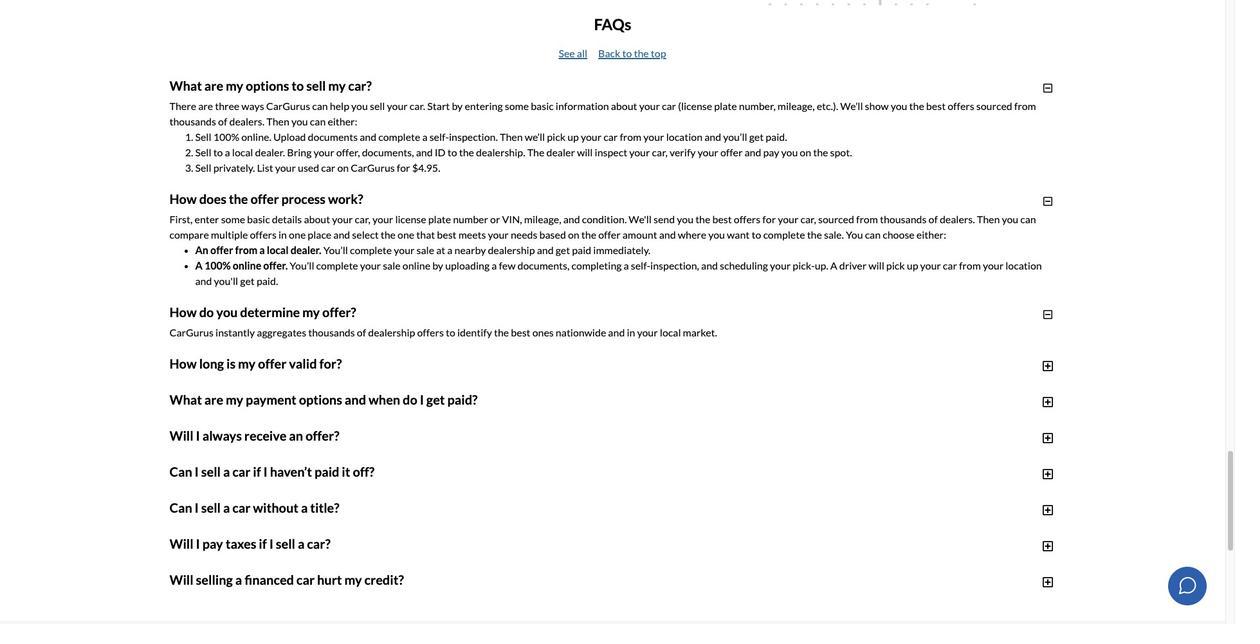 Task type: locate. For each thing, give the bounding box(es) containing it.
that down new
[[354, 553, 373, 565]]

day.
[[711, 445, 729, 457]]

previous
[[283, 553, 322, 565]]

1 horizontal spatial taxes
[[292, 558, 316, 570]]

if down (and
[[590, 574, 596, 586]]

dealer inside what are my options to sell my car? there are three ways cargurus can help you sell your car. start by entering some basic information about your car (license plate number, mileage, etc.). we'll show you the best offers sourced from thousands of dealers. then you can either: sell 100% online. upload documents and complete a self-inspection. then we'll pick up your car from your location and you'll get paid. sell to a local dealer. bring your offer, documents, and id to the dealership. the dealer will inspect your car, verify your offer and pay you on the spot. sell privately. list your used car on cargurus for $4.95.
[[547, 146, 575, 158]]

1 horizontal spatial dealership
[[488, 244, 535, 256]]

a right laws,
[[541, 507, 546, 519]]

0 horizontal spatial process
[[282, 191, 326, 207]]

car? up help
[[348, 78, 372, 93]]

1 vertical spatial tax
[[976, 558, 990, 570]]

loan down state's on the left
[[460, 522, 479, 534]]

could
[[586, 507, 611, 519]]

have inside can i sell a car without a title? in most states, no. rules around car titles vary by state, but—generally speaking—if you've lost your vehicle's title, it should be possible to obtain a replacement by contacting your state's department of motor vehicles (dmv). note: obtaining a new title invalidates a car's old title.there are other reasons why you might not be in possession of your car's title, such as if the car still has a lien against it, or if it was bought from a previous owner that didn't have the title. our guide to
[[403, 553, 424, 565]]

1 horizontal spatial receive
[[658, 429, 691, 442]]

car's
[[464, 538, 485, 550], [825, 538, 845, 550], [761, 553, 781, 565]]

hurt
[[317, 572, 342, 588], [389, 594, 409, 606]]

federal
[[456, 589, 488, 601]]

amount.
[[576, 584, 613, 596]]

car inside you'll complete your sale online by uploading a few documents, completing a self-inspection, and scheduling your pick-up. a driver will pick up your car from your location and you'll get paid.
[[943, 260, 958, 272]]

up left day.
[[698, 445, 709, 457]]

need down new
[[364, 553, 386, 565]]

1 vertical spatial three
[[889, 429, 913, 442]]

can inside can i sell a car without a title? in most states, no. rules around car titles vary by state, but—generally speaking—if you've lost your vehicle's title, it should be possible to obtain a replacement by contacting your state's department of motor vehicles (dmv). note: obtaining a new title invalidates a car's old title.there are other reasons why you might not be in possession of your car's title, such as if the car still has a lien against it, or if it was bought from a previous owner that didn't have the title. our guide to
[[170, 500, 192, 516]]

account
[[328, 429, 364, 442]]

i
[[420, 392, 424, 408], [196, 428, 200, 444], [195, 464, 199, 480], [264, 464, 268, 480], [195, 500, 199, 516], [196, 536, 200, 552], [269, 536, 273, 552]]

2 a from the left
[[831, 260, 838, 272]]

than up motor
[[195, 522, 216, 534]]

0 vertical spatial plate
[[715, 100, 737, 112]]

three
[[215, 100, 240, 112], [889, 429, 913, 442]]

sale inside if you've accepted an 100% online offer from cargurus and the offer is greater than the amount you owe on your car loan, we'll pay off your loan and send you the difference. if your offer is less than the amount you owe, you'll need to either pay off your loan before we can pay you, or pay us the difference before we can pay your lender. if you sell your car to a local dealer, the dealer will guide you through the loan settling process as part of the sale or the purchase of your next vehicle. if you're selling to an individual, you'll need to settle the outstanding auto loan with the lender, who in turn will then release the car's title (assuming they hold it—this varies by state). please note: calculating the amount you owe on your car loan isn't as simple as multiplying your monthly payment by the number of months remaining on your loan. contact your lending institution and request a payout amount to determine the exact amount. then settle that amount before selling your car.
[[673, 538, 690, 550]]

dealer. up accepted
[[245, 491, 276, 503]]

faqs main content
[[150, 0, 1076, 624]]

most down the payment,
[[180, 522, 203, 534]]

and left condition.
[[564, 213, 580, 225]]

0 vertical spatial be
[[493, 445, 504, 457]]

in right nationwide
[[627, 326, 636, 339]]

and up the replacement
[[838, 507, 855, 519]]

then inside the rules and laws on what taxes you pay when selling your car to a private party vary by state (and in some cases even by city). the most important thing to know is that you only pay tax on any profit made from the car sale. if you sell a car for less than you paid for, there's no sales tax. however, if you sell your car for more money than you paid for it, the internal revenue services (irs) considers that a capital gain, and you'll need to report it when you file your federal and state income taxes. only then will you know if you owe any taxes. for more information, read out full guide:
[[620, 589, 641, 601]]

0 horizontal spatial payoff
[[170, 610, 198, 622]]

selling up credit?
[[381, 558, 410, 570]]

such
[[870, 538, 891, 550]]

from inside you'll complete your sale online by uploading a few documents, completing a self-inspection, and scheduling your pick-up. a driver will pick up your car from your location and you'll get paid.
[[960, 260, 981, 272]]

1 horizontal spatial have
[[403, 553, 424, 565]]

in up obtain
[[797, 507, 805, 519]]

capital
[[197, 589, 227, 601]]

without
[[253, 500, 299, 516]]

no
[[489, 574, 501, 586]]

if down what on the left of the page
[[275, 574, 282, 586]]

falls
[[217, 471, 236, 483]]

pay left us
[[597, 522, 613, 534]]

the up the decrease
[[278, 491, 295, 503]]

offer, up increase
[[485, 471, 509, 483]]

no.
[[236, 522, 250, 534]]

1 sell from the top
[[195, 131, 211, 143]]

1 vertical spatial about
[[304, 213, 330, 225]]

will down state, at left bottom
[[400, 538, 416, 550]]

car's up our
[[464, 538, 485, 550]]

offer inside what are my options to sell my car? there are three ways cargurus can help you sell your car. start by entering some basic information about your car (license plate number, mileage, etc.). we'll show you the best offers sourced from thousands of dealers. then you can either: sell 100% online. upload documents and complete a self-inspection. then we'll pick up your car from your location and you'll get paid. sell to a local dealer. bring your offer, documents, and id to the dealership. the dealer will inspect your car, verify your offer and pay you on the spot. sell privately. list your used car on cargurus for $4.95.
[[721, 146, 743, 158]]

1 can from the top
[[170, 464, 192, 480]]

does
[[199, 191, 226, 207]]

0 vertical spatial still
[[547, 471, 563, 483]]

old
[[487, 538, 501, 550]]

to inside button
[[623, 47, 632, 59]]

will down "in"
[[170, 536, 194, 552]]

1 horizontal spatial location
[[1006, 260, 1042, 272]]

1 vertical spatial pick
[[887, 260, 905, 272]]

offers inside what are my options to sell my car? there are three ways cargurus can help you sell your car. start by entering some basic information about your car (license plate number, mileage, etc.). we'll show you the best offers sourced from thousands of dealers. then you can either: sell 100% online. upload documents and complete a self-inspection. then we'll pick up your car from your location and you'll get paid. sell to a local dealer. bring your offer, documents, and id to the dealership. the dealer will inspect your car, verify your offer and pay you on the spot. sell privately. list your used car on cargurus for $4.95.
[[948, 100, 975, 112]]

2 horizontal spatial need
[[364, 553, 386, 565]]

1 vertical spatial you'll
[[290, 260, 314, 272]]

sell
[[195, 131, 211, 143], [195, 146, 211, 158], [195, 162, 211, 174]]

accepted
[[235, 507, 276, 519]]

0 vertical spatial car?
[[348, 78, 372, 93]]

2 vertical spatial need
[[297, 589, 319, 601]]

pick- left driver on the right top of page
[[793, 260, 815, 272]]

1 horizontal spatial then
[[686, 553, 707, 565]]

0 horizontal spatial less
[[358, 574, 375, 586]]

cargurus inside how do you determine my offer? cargurus instantly aggregates thousands of dealership offers to identify the best ones nationwide and in your local market.
[[170, 326, 214, 339]]

a down individual,
[[320, 574, 325, 586]]

loan up the replacement
[[817, 507, 836, 519]]

sales
[[807, 507, 829, 519], [503, 574, 525, 586]]

0 horizontal spatial do
[[199, 305, 214, 320]]

local inside how do you determine my offer? cargurus instantly aggregates thousands of dealership offers to identify the best ones nationwide and in your local market.
[[660, 326, 681, 339]]

vary inside the rules and laws on what taxes you pay when selling your car to a private party vary by state (and in some cases even by city). the most important thing to know is that you only pay tax on any profit made from the car sale. if you sell a car for less than you paid for, there's no sales tax. however, if you sell your car for more money than you paid for it, the internal revenue services (irs) considers that a capital gain, and you'll need to report it when you file your federal and state income taxes. only then will you know if you owe any taxes. for more information, read out full guide:
[[530, 558, 550, 570]]

internal
[[851, 574, 887, 586]]

rules
[[189, 558, 211, 570]]

1 taxes. from the left
[[568, 589, 594, 601]]

to inside how do you determine my offer? cargurus instantly aggregates thousands of dealership offers to identify the best ones nationwide and in your local market.
[[446, 326, 456, 339]]

1 horizontal spatial one
[[398, 229, 415, 241]]

1 vertical spatial off
[[422, 522, 435, 534]]

0 horizontal spatial you'll
[[290, 260, 314, 272]]

to inside the dealer will pay you on the spot. to increase your purchasing power and potentially save on taxes, consider trading in your car. by applying your trade-in value to your down payment, you can decrease or even eliminate it. depending on your state's tax laws, a trade-in could potentially save you thousands of dollars in sales tax.
[[993, 491, 1003, 503]]

some down part
[[622, 558, 646, 570]]

0 vertical spatial guide
[[418, 538, 442, 550]]

0 vertical spatial mileage,
[[778, 100, 815, 112]]

up inside what are my options to sell my car? there are three ways cargurus can help you sell your car. start by entering some basic information about your car (license plate number, mileage, etc.). we'll show you the best offers sourced from thousands of dealers. then you can either: sell 100% online. upload documents and complete a self-inspection. then we'll pick up your car from your location and you'll get paid. sell to a local dealer. bring your offer, documents, and id to the dealership. the dealer will inspect your car, verify your offer and pay you on the spot. sell privately. list your used car on cargurus for $4.95.
[[568, 131, 579, 143]]

1 horizontal spatial we
[[724, 522, 737, 534]]

an down (dmv).
[[277, 553, 288, 565]]

it—this
[[895, 553, 926, 565]]

or
[[490, 213, 500, 225], [292, 507, 302, 519], [585, 522, 595, 534], [692, 538, 702, 550], [170, 553, 179, 565]]

you're inside will selling a financed car hurt my credit? if you're worried that selling a financed car might hurt your credit, the important point to consider is whether you can settle your debt as agreed with the lender. contact your lender and ask for your payoff balance, which is a figure based on the remainder of the loan payments plus accompanying interest and fees. if you can sell your car and settle the payoff loan with the lender, then it won't hur
[[178, 594, 207, 606]]

1 horizontal spatial off
[[779, 507, 792, 519]]

you're up calculating
[[204, 553, 232, 565]]

send
[[654, 213, 675, 225], [857, 507, 878, 519]]

dealer left 'inspect'
[[547, 146, 575, 158]]

1 horizontal spatial might
[[671, 538, 697, 550]]

we up title.there
[[513, 522, 526, 534]]

with inside if you've accepted an 100% online offer from cargurus and the offer is greater than the amount you owe on your car loan, we'll pay off your loan and send you the difference. if your offer is less than the amount you owe, you'll need to either pay off your loan before we can pay you, or pay us the difference before we can pay your lender. if you sell your car to a local dealer, the dealer will guide you through the loan settling process as part of the sale or the purchase of your next vehicle. if you're selling to an individual, you'll need to settle the outstanding auto loan with the lender, who in turn will then release the car's title (assuming they hold it—this varies by state). please note: calculating the amount you owe on your car loan isn't as simple as multiplying your monthly payment by the number of months remaining on your loan. contact your lending institution and request a payout amount to determine the exact amount. then settle that amount before selling your car.
[[544, 553, 564, 565]]

in inside can i sell a car without a title? in most states, no. rules around car titles vary by state, but—generally speaking—if you've lost your vehicle's title, it should be possible to obtain a replacement by contacting your state's department of motor vehicles (dmv). note: obtaining a new title invalidates a car's old title.there are other reasons why you might not be in possession of your car's title, such as if the car still has a lien against it, or if it was bought from a previous owner that didn't have the title. our guide to
[[730, 538, 738, 550]]

a down link
[[267, 445, 272, 457]]

1 vertical spatial based
[[313, 610, 339, 622]]

1 horizontal spatial paid.
[[766, 131, 788, 143]]

selling down lending
[[278, 605, 307, 617]]

1 horizontal spatial guide
[[485, 553, 510, 565]]

in inside how do you determine my offer? cargurus instantly aggregates thousands of dealership offers to identify the best ones nationwide and in your local market.
[[627, 326, 636, 339]]

0 vertical spatial location
[[667, 131, 703, 143]]

three inside the bank transfer. link your bank account through our secure portal for the fastest, most hassle-free way to receive your funds. you'll receive payment in one to three business days. check. request a check and you'll have to wait a few hours for it to be activated before you can deposit it on pick-up day. some banks have deposit limits and may hold funds for several days before depositing the funds into your account.
[[889, 429, 913, 442]]

to up the payment,
[[202, 491, 212, 503]]

a inside understanding taxes when buying and selling a car
[[309, 605, 315, 617]]

tax inside the rules and laws on what taxes you pay when selling your car to a private party vary by state (and in some cases even by city). the most important thing to know is that you only pay tax on any profit made from the car sale. if you sell a car for less than you paid for, there's no sales tax. however, if you sell your car for more money than you paid for it, the internal revenue services (irs) considers that a capital gain, and you'll need to report it when you file your federal and state income taxes. only then will you know if you owe any taxes. for more information, read out full guide:
[[976, 558, 990, 570]]

from
[[1015, 100, 1037, 112], [620, 131, 642, 143], [857, 213, 878, 225], [235, 244, 258, 256], [960, 260, 981, 272], [373, 507, 395, 519], [252, 553, 273, 565], [196, 574, 218, 586]]

2 will from the top
[[170, 536, 194, 552]]

1 will from the top
[[170, 428, 194, 444]]

understanding taxes when buying and selling a car
[[170, 589, 1053, 617]]

settle down the money
[[692, 594, 717, 606]]

offer down condition.
[[599, 229, 621, 241]]

even up owe,
[[304, 507, 325, 519]]

do inside how do you determine my offer? cargurus instantly aggregates thousands of dealership offers to identify the best ones nationwide and in your local market.
[[199, 305, 214, 320]]

0 vertical spatial when
[[369, 392, 400, 408]]

guide inside if you've accepted an 100% online offer from cargurus and the offer is greater than the amount you owe on your car loan, we'll pay off your loan and send you the difference. if your offer is less than the amount you owe, you'll need to either pay off your loan before we can pay you, or pay us the difference before we can pay your lender. if you sell your car to a local dealer, the dealer will guide you through the loan settling process as part of the sale or the purchase of your next vehicle. if you're selling to an individual, you'll need to settle the outstanding auto loan with the lender, who in turn will then release the car's title (assuming they hold it—this varies by state). please note: calculating the amount you owe on your car loan isn't as simple as multiplying your monthly payment by the number of months remaining on your loan. contact your lending institution and request a payout amount to determine the exact amount. then settle that amount before selling your car.
[[418, 538, 442, 550]]

my up transfer.
[[226, 392, 243, 408]]

0 vertical spatial dealer
[[547, 146, 575, 158]]

might
[[671, 538, 697, 550], [361, 594, 387, 606]]

than
[[547, 507, 568, 519], [195, 522, 216, 534], [377, 574, 398, 586], [746, 574, 767, 586]]

multiple
[[211, 229, 248, 241]]

1 a from the left
[[195, 260, 203, 272]]

vary inside can i sell a car without a title? in most states, no. rules around car titles vary by state, but—generally speaking—if you've lost your vehicle's title, it should be possible to obtain a replacement by contacting your state's department of motor vehicles (dmv). note: obtaining a new title invalidates a car's old title.there are other reasons why you might not be in possession of your car's title, such as if the car still has a lien against it, or if it was bought from a previous owner that didn't have the title. our guide to
[[354, 522, 374, 534]]

you've up states,
[[204, 507, 233, 519]]

do up long
[[199, 305, 214, 320]]

car,
[[652, 146, 668, 158], [355, 213, 371, 225], [801, 213, 817, 225]]

when up wait
[[369, 392, 400, 408]]

mileage, inside first, enter some basic details about your car, your license plate number or vin, mileage, and condition. we'll send you the best offers for your car, sourced from thousands of dealers. then you can compare multiple offers in one place and select the one that best meets your needs based on the offer amount and where you want to complete the sale. you can choose either:
[[524, 213, 562, 225]]

sell inside if you've accepted an 100% online offer from cargurus and the offer is greater than the amount you owe on your car loan, we'll pay off your loan and send you the difference. if your offer is less than the amount you owe, you'll need to either pay off your loan before we can pay you, or pay us the difference before we can pay your lender. if you sell your car to a local dealer, the dealer will guide you through the loan settling process as part of the sale or the purchase of your next vehicle. if you're selling to an individual, you'll need to settle the outstanding auto loan with the lender, who in turn will then release the car's title (assuming they hold it—this varies by state). please note: calculating the amount you owe on your car loan isn't as simple as multiplying your monthly payment by the number of months remaining on your loan. contact your lending institution and request a payout amount to determine the exact amount. then settle that amount before selling your car.
[[223, 538, 238, 550]]

1 vertical spatial still
[[946, 538, 962, 550]]

an
[[289, 428, 303, 444], [472, 471, 483, 483], [278, 507, 289, 519], [277, 553, 288, 565]]

how does the offer process work?
[[170, 191, 363, 207]]

selling
[[234, 553, 263, 565], [381, 558, 410, 570], [196, 572, 233, 588], [757, 584, 785, 596], [267, 594, 296, 606]]

1 payoff from the left
[[170, 610, 198, 622]]

1 vertical spatial will
[[170, 536, 194, 552]]

debt
[[742, 594, 763, 606]]

1 vertical spatial you're
[[178, 594, 207, 606]]

0 vertical spatial options
[[246, 78, 289, 93]]

then inside if you've accepted an 100% online offer from cargurus and the offer is greater than the amount you owe on your car loan, we'll pay off your loan and send you the difference. if your offer is less than the amount you owe, you'll need to either pay off your loan before we can pay you, or pay us the difference before we can pay your lender. if you sell your car to a local dealer, the dealer will guide you through the loan settling process as part of the sale or the purchase of your next vehicle. if you're selling to an individual, you'll need to settle the outstanding auto loan with the lender, who in turn will then release the car's title (assuming they hold it—this varies by state). please note: calculating the amount you owe on your car loan isn't as simple as multiplying your monthly payment by the number of months remaining on your loan. contact your lending institution and request a payout amount to determine the exact amount. then settle that amount before selling your car.
[[615, 584, 638, 596]]

taxes,
[[699, 491, 725, 503]]

thing
[[825, 558, 848, 570]]

contact down 'revenue'
[[881, 594, 918, 606]]

0 vertical spatial number
[[453, 213, 488, 225]]

tax. inside the rules and laws on what taxes you pay when selling your car to a private party vary by state (and in some cases even by city). the most important thing to know is that you only pay tax on any profit made from the car sale. if you sell a car for less than you paid for, there's no sales tax. however, if you sell your car for more money than you paid for it, the internal revenue services (irs) considers that a capital gain, and you'll need to report it when you file your federal and state income taxes. only then will you know if you owe any taxes. for more information, read out full guide:
[[527, 574, 543, 586]]

up.
[[815, 260, 829, 272]]

even inside the rules and laws on what taxes you pay when selling your car to a private party vary by state (and in some cases even by city). the most important thing to know is that you only pay tax on any profit made from the car sale. if you sell a car for less than you paid for, there's no sales tax. however, if you sell your car for more money than you paid for it, the internal revenue services (irs) considers that a capital gain, and you'll need to report it when you file your federal and state income taxes. only then will you know if you owe any taxes. for more information, read out full guide:
[[674, 558, 695, 570]]

it, inside the rules and laws on what taxes you pay when selling your car to a private party vary by state (and in some cases even by city). the most important thing to know is that you only pay tax on any profit made from the car sale. if you sell a car for less than you paid for, there's no sales tax. however, if you sell your car for more money than you paid for it, the internal revenue services (irs) considers that a capital gain, and you'll need to report it when you file your federal and state income taxes. only then will you know if you owe any taxes. for more information, read out full guide:
[[824, 574, 832, 586]]

a right uploading in the top left of the page
[[492, 260, 497, 272]]

be down loan,
[[715, 522, 726, 534]]

offer
[[721, 146, 743, 158], [251, 191, 279, 207], [599, 229, 621, 241], [210, 244, 233, 256], [258, 356, 287, 372], [349, 507, 371, 519], [479, 507, 501, 519], [997, 507, 1019, 519]]

link
[[260, 429, 279, 442]]

might inside can i sell a car without a title? in most states, no. rules around car titles vary by state, but—generally speaking—if you've lost your vehicle's title, it should be possible to obtain a replacement by contacting your state's department of motor vehicles (dmv). note: obtaining a new title invalidates a car's old title.there are other reasons why you might not be in possession of your car's title, such as if the car still has a lien against it, or if it was bought from a previous owner that didn't have the title. our guide to
[[671, 538, 697, 550]]

1 vertical spatial lender,
[[937, 610, 967, 622]]

ways
[[242, 100, 264, 112]]

taxes down note:
[[292, 558, 316, 570]]

at
[[436, 244, 446, 256]]

if
[[253, 464, 261, 480], [259, 536, 267, 552], [904, 538, 910, 550], [181, 553, 188, 565], [590, 574, 596, 586], [706, 589, 712, 601]]

funds
[[933, 445, 958, 457], [293, 460, 318, 473]]

do up our
[[403, 392, 418, 408]]

days.
[[956, 429, 978, 442]]

paid up file
[[418, 574, 438, 586]]

2 horizontal spatial car.
[[835, 491, 850, 503]]

car. right agreed
[[810, 584, 826, 596]]

and left scheduling
[[702, 260, 718, 272]]

as right the debt
[[765, 594, 775, 606]]

1 vertical spatial do
[[403, 392, 418, 408]]

(assuming
[[804, 553, 849, 565]]

payment up link
[[246, 392, 297, 408]]

0 horizontal spatial options
[[246, 78, 289, 93]]

lien
[[988, 538, 1005, 550]]

it
[[473, 445, 479, 457], [654, 445, 660, 457], [342, 464, 350, 480], [675, 522, 681, 534], [190, 553, 196, 565], [364, 589, 370, 601], [992, 610, 998, 622]]

owe inside the rules and laws on what taxes you pay when selling your car to a private party vary by state (and in some cases even by city). the most important thing to know is that you only pay tax on any profit made from the car sale. if you sell a car for less than you paid for, there's no sales tax. however, if you sell your car for more money than you paid for it, the internal revenue services (irs) considers that a capital gain, and you'll need to report it when you file your federal and state income taxes. only then will you know if you owe any taxes. for more information, read out full guide:
[[733, 589, 752, 601]]

mileage, left etc.).
[[778, 100, 815, 112]]

bought
[[218, 553, 250, 565]]

2 horizontal spatial you'll
[[745, 429, 769, 442]]

how for how do you determine my offer? cargurus instantly aggregates thousands of dealership offers to identify the best ones nationwide and in your local market.
[[170, 305, 197, 320]]

as left no at the left of the page
[[476, 568, 486, 581]]

about inside first, enter some basic details about your car, your license plate number or vin, mileage, and condition. we'll send you the best offers for your car, sourced from thousands of dealers. then you can compare multiple offers in one place and select the one that best meets your needs based on the offer amount and where you want to complete the sale. you can choose either:
[[304, 213, 330, 225]]

2 vertical spatial dealer
[[369, 538, 398, 550]]

you'll inside if you've accepted an 100% online offer from cargurus and the offer is greater than the amount you owe on your car loan, we'll pay off your loan and send you the difference. if your offer is less than the amount you owe, you'll need to either pay off your loan before we can pay you, or pay us the difference before we can pay your lender. if you sell your car to a local dealer, the dealer will guide you through the loan settling process as part of the sale or the purchase of your next vehicle. if you're selling to an individual, you'll need to settle the outstanding auto loan with the lender, who in turn will then release the car's title (assuming they hold it—this varies by state). please note: calculating the amount you owe on your car loan isn't as simple as multiplying your monthly payment by the number of months remaining on your loan. contact your lending institution and request a payout amount to determine the exact amount. then settle that amount before selling your car.
[[338, 553, 362, 565]]

how for how does the offer process work?
[[170, 191, 197, 207]]

0 vertical spatial need
[[339, 522, 362, 534]]

1 horizontal spatial owe
[[642, 507, 661, 519]]

0 horizontal spatial plate
[[428, 213, 451, 225]]

1 vertical spatial offer?
[[306, 428, 340, 444]]

1 horizontal spatial up
[[698, 445, 709, 457]]

send inside if you've accepted an 100% online offer from cargurus and the offer is greater than the amount you owe on your car loan, we'll pay off your loan and send you the difference. if your offer is less than the amount you owe, you'll need to either pay off your loan before we can pay you, or pay us the difference before we can pay your lender. if you sell your car to a local dealer, the dealer will guide you through the loan settling process as part of the sale or the purchase of your next vehicle. if you're selling to an individual, you'll need to settle the outstanding auto loan with the lender, who in turn will then release the car's title (assuming they hold it—this varies by state). please note: calculating the amount you owe on your car loan isn't as simple as multiplying your monthly payment by the number of months remaining on your loan. contact your lending institution and request a payout amount to determine the exact amount. then settle that amount before selling your car.
[[857, 507, 878, 519]]

location inside what are my options to sell my car? there are three ways cargurus can help you sell your car. start by entering some basic information about your car (license plate number, mileage, etc.). we'll show you the best offers sourced from thousands of dealers. then you can either: sell 100% online. upload documents and complete a self-inspection. then we'll pick up your car from your location and you'll get paid. sell to a local dealer. bring your offer, documents, and id to the dealership. the dealer will inspect your car, verify your offer and pay you on the spot. sell privately. list your used car on cargurus for $4.95.
[[667, 131, 703, 143]]

off down trading
[[779, 507, 792, 519]]

$4.95.
[[412, 162, 441, 174]]

more down city).
[[688, 574, 712, 586]]

will left "bank"
[[170, 428, 194, 444]]

2 horizontal spatial payment
[[806, 429, 846, 442]]

any down remaining
[[754, 589, 770, 601]]

i left haven't
[[264, 464, 268, 480]]

exact
[[550, 584, 574, 596]]

2 payoff from the left
[[846, 610, 874, 622]]

the
[[634, 47, 649, 59], [910, 100, 925, 112], [459, 146, 474, 158], [814, 146, 829, 158], [229, 191, 248, 207], [696, 213, 711, 225], [381, 229, 396, 241], [582, 229, 597, 241], [808, 229, 822, 241], [494, 326, 509, 339], [498, 429, 513, 442], [276, 460, 291, 473], [395, 491, 410, 503], [462, 507, 477, 519], [570, 507, 585, 519], [899, 507, 913, 519], [218, 522, 233, 534], [627, 522, 642, 534], [352, 538, 367, 550], [501, 538, 516, 550], [656, 538, 671, 550], [704, 538, 719, 550], [912, 538, 927, 550], [426, 553, 441, 565], [427, 553, 442, 565], [566, 553, 581, 565], [744, 553, 759, 565], [246, 568, 261, 581], [657, 568, 672, 581], [220, 574, 235, 586], [834, 574, 849, 586], [533, 584, 548, 596], [464, 594, 479, 606], [832, 594, 847, 606], [355, 610, 370, 622], [432, 610, 447, 622], [829, 610, 844, 622], [920, 610, 935, 622]]

1 what from the top
[[170, 78, 202, 93]]

1 how from the top
[[170, 191, 197, 207]]

as right such
[[893, 538, 902, 550]]

by left city).
[[697, 558, 708, 570]]

however,
[[545, 574, 588, 586]]

1 vertical spatial tax.
[[527, 574, 543, 586]]

state up plus
[[509, 589, 532, 601]]

1 horizontal spatial financed
[[305, 594, 343, 606]]

complete down select
[[350, 244, 392, 256]]

0 horizontal spatial send
[[654, 213, 675, 225]]

will
[[577, 146, 593, 158], [869, 260, 885, 272], [328, 491, 344, 503], [400, 538, 416, 550], [668, 553, 684, 565], [643, 589, 659, 601]]

can inside the bank transfer. link your bank account through our secure portal for the fastest, most hassle-free way to receive your funds. you'll receive payment in one to three business days. check. request a check and you'll have to wait a few hours for it to be activated before you can deposit it on pick-up day. some banks have deposit limits and may hold funds for several days before depositing the funds into your account.
[[600, 445, 616, 457]]

important inside the rules and laws on what taxes you pay when selling your car to a private party vary by state (and in some cases even by city). the most important thing to know is that you only pay tax on any profit made from the car sale. if you sell a car for less than you paid for, there's no sales tax. however, if you sell your car for more money than you paid for it, the internal revenue services (irs) considers that a capital gain, and you'll need to report it when you file your federal and state income taxes. only then will you know if you owe any taxes. for more information, read out full guide:
[[778, 558, 823, 570]]

1 vertical spatial plate
[[428, 213, 451, 225]]

some for car?
[[505, 100, 529, 112]]

2 vertical spatial up
[[698, 445, 709, 457]]

some for you
[[622, 558, 646, 570]]

1 horizontal spatial hold
[[911, 445, 931, 457]]

offer? for my
[[323, 305, 356, 320]]

3 will from the top
[[170, 572, 194, 588]]

details
[[272, 213, 302, 225]]

receive up banks
[[771, 429, 804, 442]]

1 vertical spatial basic
[[247, 213, 270, 225]]

selling up figure
[[267, 594, 296, 606]]

won't
[[1000, 610, 1025, 622]]

obtaining
[[313, 538, 356, 550]]

spot. inside what are my options to sell my car? there are three ways cargurus can help you sell your car. start by entering some basic information about your car (license plate number, mileage, etc.). we'll show you the best offers sourced from thousands of dealers. then you can either: sell 100% online. upload documents and complete a self-inspection. then we'll pick up your car from your location and you'll get paid. sell to a local dealer. bring your offer, documents, and id to the dealership. the dealer will inspect your car, verify your offer and pay you on the spot. sell privately. list your used car on cargurus for $4.95.
[[831, 146, 853, 158]]

car's inside if you've accepted an 100% online offer from cargurus and the offer is greater than the amount you owe on your car loan, we'll pay off your loan and send you the difference. if your offer is less than the amount you owe, you'll need to either pay off your loan before we can pay you, or pay us the difference before we can pay your lender. if you sell your car to a local dealer, the dealer will guide you through the loan settling process as part of the sale or the purchase of your next vehicle. if you're selling to an individual, you'll need to settle the outstanding auto loan with the lender, who in turn will then release the car's title (assuming they hold it—this varies by state). please note: calculating the amount you owe on your car loan isn't as simple as multiplying your monthly payment by the number of months remaining on your loan. contact your lending institution and request a payout amount to determine the exact amount. then settle that amount before selling your car.
[[761, 553, 781, 565]]

you
[[351, 100, 368, 112], [891, 100, 908, 112], [292, 115, 308, 128], [782, 146, 798, 158], [677, 213, 694, 225], [1002, 213, 1019, 225], [709, 229, 725, 241], [216, 305, 238, 320], [582, 445, 598, 457], [511, 471, 527, 483], [363, 491, 380, 503], [213, 507, 230, 519], [623, 507, 640, 519], [686, 507, 702, 519], [880, 507, 897, 519], [271, 522, 288, 534], [204, 538, 221, 550], [444, 538, 461, 550], [653, 538, 669, 550], [318, 558, 334, 570], [918, 558, 935, 570], [299, 568, 316, 581], [284, 574, 300, 586], [400, 574, 416, 586], [598, 574, 615, 586], [769, 574, 785, 586], [399, 589, 416, 601], [661, 589, 677, 601], [714, 589, 731, 601], [655, 594, 672, 606], [690, 610, 707, 622]]

less
[[1030, 507, 1047, 519], [358, 574, 375, 586]]

receive
[[244, 428, 287, 444], [658, 429, 691, 442], [771, 429, 804, 442]]

need inside the rules and laws on what taxes you pay when selling your car to a private party vary by state (and in some cases even by city). the most important thing to know is that you only pay tax on any profit made from the car sale. if you sell a car for less than you paid for, there's no sales tax. however, if you sell your car for more money than you paid for it, the internal revenue services (irs) considers that a capital gain, and you'll need to report it when you file your federal and state income taxes. only then will you know if you owe any taxes. for more information, read out full guide:
[[297, 589, 319, 601]]

0 horizontal spatial based
[[313, 610, 339, 622]]

1 vertical spatial how
[[170, 305, 197, 320]]

portal
[[453, 429, 481, 442]]

my up help
[[328, 78, 346, 93]]

taxes
[[170, 605, 194, 617]]

1 vertical spatial dealers.
[[940, 213, 975, 225]]

trade- up difference.
[[929, 491, 957, 503]]

about inside what are my options to sell my car? there are three ways cargurus can help you sell your car. start by entering some basic information about your car (license plate number, mileage, etc.). we'll show you the best offers sourced from thousands of dealers. then you can either: sell 100% online. upload documents and complete a self-inspection. then we'll pick up your car from your location and you'll get paid. sell to a local dealer. bring your offer, documents, and id to the dealership. the dealer will inspect your car, verify your offer and pay you on the spot. sell privately. list your used car on cargurus for $4.95.
[[611, 100, 638, 112]]

0 horizontal spatial sourced
[[819, 213, 855, 225]]

even inside the dealer will pay you on the spot. to increase your purchasing power and potentially save on taxes, consider trading in your car. by applying your trade-in value to your down payment, you can decrease or even eliminate it. depending on your state's tax laws, a trade-in could potentially save you thousands of dollars in sales tax.
[[304, 507, 325, 519]]

0 vertical spatial dealer.
[[255, 146, 285, 158]]

1 horizontal spatial car?
[[348, 78, 372, 93]]

1 horizontal spatial contact
[[881, 594, 918, 606]]

and down number,
[[745, 146, 762, 158]]

a up offer.
[[260, 244, 265, 256]]

basic
[[531, 100, 554, 112], [247, 213, 270, 225]]

0 vertical spatial few
[[499, 260, 516, 272]]

sales inside the dealer will pay you on the spot. to increase your purchasing power and potentially save on taxes, consider trading in your car. by applying your trade-in value to your down payment, you can decrease or even eliminate it. depending on your state's tax laws, a trade-in could potentially save you thousands of dollars in sales tax.
[[807, 507, 829, 519]]

my inside how do you determine my offer? cargurus instantly aggregates thousands of dealership offers to identify the best ones nationwide and in your local market.
[[303, 305, 320, 320]]

0 horizontal spatial then
[[620, 589, 641, 601]]

1 horizontal spatial documents,
[[518, 260, 570, 272]]

lender. inside if you've accepted an 100% online offer from cargurus and the offer is greater than the amount you owe on your car loan, we'll pay off your loan and send you the difference. if your offer is less than the amount you owe, you'll need to either pay off your loan before we can pay you, or pay us the difference before we can pay your lender. if you sell your car to a local dealer, the dealer will guide you through the loan settling process as part of the sale or the purchase of your next vehicle. if you're selling to an individual, you'll need to settle the outstanding auto loan with the lender, who in turn will then release the car's title (assuming they hold it—this varies by state). please note: calculating the amount you owe on your car loan isn't as simple as multiplying your monthly payment by the number of months remaining on your loan. contact your lending institution and request a payout amount to determine the exact amount. then settle that amount before selling your car.
[[798, 522, 828, 534]]

the up made
[[170, 558, 187, 570]]

2 can from the top
[[170, 500, 192, 516]]

sell inside can i sell a car without a title? in most states, no. rules around car titles vary by state, but—generally speaking—if you've lost your vehicle's title, it should be possible to obtain a replacement by contacting your state's department of motor vehicles (dmv). note: obtaining a new title invalidates a car's old title.there are other reasons why you might not be in possession of your car's title, such as if the car still has a lien against it, or if it was bought from a previous owner that didn't have the title. our guide to
[[201, 500, 221, 516]]

the inside what are my options to sell my car? there are three ways cargurus can help you sell your car. start by entering some basic information about your car (license plate number, mileage, etc.). we'll show you the best offers sourced from thousands of dealers. then you can either: sell 100% online. upload documents and complete a self-inspection. then we'll pick up your car from your location and you'll get paid. sell to a local dealer. bring your offer, documents, and id to the dealership. the dealer will inspect your car, verify your offer and pay you on the spot. sell privately. list your used car on cargurus for $4.95.
[[528, 146, 545, 158]]

the inside button
[[634, 47, 649, 59]]

0 vertical spatial you're
[[204, 553, 232, 565]]

documents, up $4.95.
[[362, 146, 414, 158]]

3 sell from the top
[[195, 162, 211, 174]]

deposit
[[618, 445, 652, 457], [810, 445, 843, 457]]

a left title?
[[301, 500, 308, 516]]

100% inside what are my options to sell my car? there are three ways cargurus can help you sell your car. start by entering some basic information about your car (license plate number, mileage, etc.). we'll show you the best offers sourced from thousands of dealers. then you can either: sell 100% online. upload documents and complete a self-inspection. then we'll pick up your car from your location and you'll get paid. sell to a local dealer. bring your offer, documents, and id to the dealership. the dealer will inspect your car, verify your offer and pay you on the spot. sell privately. list your used car on cargurus for $4.95.
[[213, 131, 239, 143]]

will selling a financed car hurt my credit? if you're worried that selling a financed car might hurt your credit, the important point to consider is whether you can settle your debt as agreed with the lender. contact your lender and ask for your payoff balance, which is a figure based on the remainder of the loan payments plus accompanying interest and fees. if you can sell your car and settle the payoff loan with the lender, then it won't hur
[[170, 572, 1047, 624]]

payment,
[[170, 507, 211, 519]]

1 vertical spatial funds
[[293, 460, 318, 473]]

with right agreed
[[810, 594, 830, 606]]

will for will i pay taxes if i sell a car?
[[170, 536, 194, 552]]

0 horizontal spatial determine
[[240, 305, 300, 320]]

we'll
[[629, 213, 652, 225]]

lender, down lender
[[937, 610, 967, 622]]

cargurus inside if you've accepted an 100% online offer from cargurus and the offer is greater than the amount you owe on your car loan, we'll pay off your loan and send you the difference. if your offer is less than the amount you owe, you'll need to either pay off your loan before we can pay you, or pay us the difference before we can pay your lender. if you sell your car to a local dealer, the dealer will guide you through the loan settling process as part of the sale or the purchase of your next vehicle. if you're selling to an individual, you'll need to settle the outstanding auto loan with the lender, who in turn will then release the car's title (assuming they hold it—this varies by state). please note: calculating the amount you owe on your car loan isn't as simple as multiplying your monthly payment by the number of months remaining on your loan. contact your lending institution and request a payout amount to determine the exact amount. then settle that amount before selling your car.
[[397, 507, 441, 519]]

2 what from the top
[[170, 392, 202, 408]]

then
[[686, 553, 707, 565], [620, 589, 641, 601], [969, 610, 990, 622]]

2 vertical spatial most
[[753, 558, 776, 570]]

online down 'an offer from a local dealer. you'll complete your sale at a nearby dealership and get paid immediately.'
[[403, 260, 431, 272]]

on inside first, enter some basic details about your car, your license plate number or vin, mileage, and condition. we'll send you the best offers for your car, sourced from thousands of dealers. then you can compare multiple offers in one place and select the one that best meets your needs based on the offer amount and where you want to complete the sale. you can choose either:
[[568, 229, 580, 241]]

paid. inside you'll complete your sale online by uploading a few documents, completing a self-inspection, and scheduling your pick-up. a driver will pick up your car from your location and you'll get paid.
[[257, 275, 278, 287]]

back to the top
[[599, 47, 666, 59]]

credit,
[[434, 594, 462, 606]]

1 horizontal spatial lender,
[[937, 610, 967, 622]]

then down guide:
[[969, 610, 990, 622]]

you'll inside what are my options to sell my car? there are three ways cargurus can help you sell your car. start by entering some basic information about your car (license plate number, mileage, etc.). we'll show you the best offers sourced from thousands of dealers. then you can either: sell 100% online. upload documents and complete a self-inspection. then we'll pick up your car from your location and you'll get paid. sell to a local dealer. bring your offer, documents, and id to the dealership. the dealer will inspect your car, verify your offer and pay you on the spot. sell privately. list your used car on cargurus for $4.95.
[[724, 131, 748, 143]]

sale
[[417, 244, 435, 256], [383, 260, 401, 272], [673, 538, 690, 550]]

1 vertical spatial you've
[[539, 522, 569, 534]]

i inside can i sell a car without a title? in most states, no. rules around car titles vary by state, but—generally speaking—if you've lost your vehicle's title, it should be possible to obtain a replacement by contacting your state's department of motor vehicles (dmv). note: obtaining a new title invalidates a car's old title.there are other reasons why you might not be in possession of your car's title, such as if the car still has a lien against it, or if it was bought from a previous owner that didn't have the title. our guide to
[[195, 500, 199, 516]]

to inside will selling a financed car hurt my credit? if you're worried that selling a financed car might hurt your credit, the important point to consider is whether you can settle your debt as agreed with the lender. contact your lender and ask for your payoff balance, which is a figure based on the remainder of the loan payments plus accompanying interest and fees. if you can sell your car and settle the payoff loan with the lender, then it won't hur
[[554, 594, 564, 606]]

spot. inside the dealer will pay you on the spot. to increase your purchasing power and potentially save on taxes, consider trading in your car. by applying your trade-in value to your down payment, you can decrease or even eliminate it. depending on your state's tax laws, a trade-in could potentially save you thousands of dollars in sales tax.
[[412, 491, 434, 503]]

0 vertical spatial determine
[[240, 305, 300, 320]]

car. left "by"
[[835, 491, 850, 503]]

local left "market."
[[660, 326, 681, 339]]

1 horizontal spatial less
[[1030, 507, 1047, 519]]

out
[[923, 589, 938, 601]]

3 how from the top
[[170, 356, 197, 372]]

a 100% online offer.
[[195, 260, 288, 272]]

dealers.
[[229, 115, 265, 128], [940, 213, 975, 225]]

and inside how do you determine my offer? cargurus instantly aggregates thousands of dealership offers to identify the best ones nationwide and in your local market.
[[608, 326, 625, 339]]

1 horizontal spatial online
[[319, 507, 347, 519]]

1 horizontal spatial into
[[320, 460, 338, 473]]

get inside you'll complete your sale online by uploading a few documents, completing a self-inspection, and scheduling your pick-up. a driver will pick up your car from your location and you'll get paid.
[[240, 275, 255, 287]]

can for can i sell a car if i haven't paid it off?
[[170, 464, 192, 480]]

settle
[[400, 553, 425, 565], [640, 584, 665, 596], [692, 594, 717, 606], [801, 610, 827, 622]]

to up possession
[[767, 522, 776, 534]]

0 vertical spatial title,
[[652, 522, 673, 534]]

in down details at the left of page
[[279, 229, 287, 241]]

city).
[[710, 558, 732, 570]]

2 horizontal spatial any
[[1006, 558, 1022, 570]]

guide:
[[956, 589, 984, 601]]

you'll inside if you've accepted an 100% online offer from cargurus and the offer is greater than the amount you owe on your car loan, we'll pay off your loan and send you the difference. if your offer is less than the amount you owe, you'll need to either pay off your loan before we can pay you, or pay us the difference before we can pay your lender. if you sell your car to a local dealer, the dealer will guide you through the loan settling process as part of the sale or the purchase of your next vehicle. if you're selling to an individual, you'll need to settle the outstanding auto loan with the lender, who in turn will then release the car's title (assuming they hold it—this varies by state). please note: calculating the amount you owe on your car loan isn't as simple as multiplying your monthly payment by the number of months remaining on your loan. contact your lending institution and request a payout amount to determine the exact amount. then settle that amount before selling your car.
[[313, 522, 337, 534]]

it inside the rules and laws on what taxes you pay when selling your car to a private party vary by state (and in some cases even by city). the most important thing to know is that you only pay tax on any profit made from the car sale. if you sell a car for less than you paid for, there's no sales tax. however, if you sell your car for more money than you paid for it, the internal revenue services (irs) considers that a capital gain, and you'll need to report it when you file your federal and state income taxes. only then will you know if you owe any taxes. for more information, read out full guide:
[[364, 589, 370, 601]]

1 horizontal spatial sale
[[417, 244, 435, 256]]

thousands inside what are my options to sell my car? there are three ways cargurus can help you sell your car. start by entering some basic information about your car (license plate number, mileage, etc.). we'll show you the best offers sourced from thousands of dealers. then you can either: sell 100% online. upload documents and complete a self-inspection. then we'll pick up your car from your location and you'll get paid. sell to a local dealer. bring your offer, documents, and id to the dealership. the dealer will inspect your car, verify your offer and pay you on the spot. sell privately. list your used car on cargurus for $4.95.
[[170, 115, 216, 128]]

will i always receive an offer?
[[170, 428, 340, 444]]

will up eliminate
[[328, 491, 344, 503]]

through inside the bank transfer. link your bank account through our secure portal for the fastest, most hassle-free way to receive your funds. you'll receive payment in one to three business days. check. request a check and you'll have to wait a few hours for it to be activated before you can deposit it on pick-up day. some banks have deposit limits and may hold funds for several days before depositing the funds into your account.
[[366, 429, 402, 442]]

2 how from the top
[[170, 305, 197, 320]]

pay inside what are my options to sell my car? there are three ways cargurus can help you sell your car. start by entering some basic information about your car (license plate number, mileage, etc.). we'll show you the best offers sourced from thousands of dealers. then you can either: sell 100% online. upload documents and complete a self-inspection. then we'll pick up your car from your location and you'll get paid. sell to a local dealer. bring your offer, documents, and id to the dealership. the dealer will inspect your car, verify your offer and pay you on the spot. sell privately. list your used car on cargurus for $4.95.
[[764, 146, 780, 158]]

1 horizontal spatial through
[[463, 538, 499, 550]]

0 vertical spatial will
[[170, 428, 194, 444]]

1 horizontal spatial pick-
[[793, 260, 815, 272]]

in inside if you've accepted an 100% online offer from cargurus and the offer is greater than the amount you owe on your car loan, we'll pay off your loan and send you the difference. if your offer is less than the amount you owe, you'll need to either pay off your loan before we can pay you, or pay us the difference before we can pay your lender. if you sell your car to a local dealer, the dealer will guide you through the loan settling process as part of the sale or the purchase of your next vehicle. if you're selling to an individual, you'll need to settle the outstanding auto loan with the lender, who in turn will then release the car's title (assuming they hold it—this varies by state). please note: calculating the amount you owe on your car loan isn't as simple as multiplying your monthly payment by the number of months remaining on your loan. contact your lending institution and request a payout amount to determine the exact amount. then settle that amount before selling your car.
[[637, 553, 645, 565]]

can
[[170, 464, 192, 480], [170, 500, 192, 516]]

offer? for an
[[306, 428, 340, 444]]

complete inside first, enter some basic details about your car, your license plate number or vin, mileage, and condition. we'll send you the best offers for your car, sourced from thousands of dealers. then you can compare multiple offers in one place and select the one that best meets your needs based on the offer amount and where you want to complete the sale. you can choose either:
[[764, 229, 806, 241]]

part
[[624, 538, 642, 550]]

1 horizontal spatial lender.
[[849, 594, 879, 606]]

guide inside can i sell a car without a title? in most states, no. rules around car titles vary by state, but—generally speaking—if you've lost your vehicle's title, it should be possible to obtain a replacement by contacting your state's department of motor vehicles (dmv). note: obtaining a new title invalidates a car's old title.there are other reasons why you might not be in possession of your car's title, such as if the car still has a lien against it, or if it was bought from a previous owner that didn't have the title. our guide to
[[485, 553, 510, 565]]

vary
[[354, 522, 374, 534], [530, 558, 550, 570]]

eliminate
[[327, 507, 369, 519]]

funds down "check"
[[293, 460, 318, 473]]

1 horizontal spatial car,
[[652, 146, 668, 158]]

0 vertical spatial potentially
[[612, 491, 661, 503]]

pay down number,
[[764, 146, 780, 158]]

back to the top button
[[598, 39, 667, 68]]

1 horizontal spatial even
[[674, 558, 695, 570]]

you'll inside you'll complete your sale online by uploading a few documents, completing a self-inspection, and scheduling your pick-up. a driver will pick up your car from your location and you'll get paid.
[[290, 260, 314, 272]]

more right for at the right bottom
[[817, 589, 841, 601]]

1 vertical spatial lender.
[[849, 594, 879, 606]]

1 vertical spatial sell
[[195, 146, 211, 158]]

important inside will selling a financed car hurt my credit? if you're worried that selling a financed car might hurt your credit, the important point to consider is whether you can settle your debt as agreed with the lender. contact your lender and ask for your payoff balance, which is a figure based on the remainder of the loan payments plus accompanying interest and fees. if you can sell your car and settle the payoff loan with the lender, then it won't hur
[[481, 594, 527, 606]]

difference.
[[915, 507, 964, 519]]

0 horizontal spatial online
[[233, 260, 261, 272]]

will down rules
[[170, 572, 194, 588]]

what inside what are my options to sell my car? there are three ways cargurus can help you sell your car. start by entering some basic information about your car (license plate number, mileage, etc.). we'll show you the best offers sourced from thousands of dealers. then you can either: sell 100% online. upload documents and complete a self-inspection. then we'll pick up your car from your location and you'll get paid. sell to a local dealer. bring your offer, documents, and id to the dealership. the dealer will inspect your car, verify your offer and pay you on the spot. sell privately. list your used car on cargurus for $4.95.
[[170, 78, 202, 93]]

0 horizontal spatial dealership
[[368, 326, 415, 339]]

basic down 'how does the offer process work?'
[[247, 213, 270, 225]]

sourced
[[977, 100, 1013, 112], [819, 213, 855, 225]]

you've up settling
[[539, 522, 569, 534]]

can for can i sell a car without a title? in most states, no. rules around car titles vary by state, but—generally speaking—if you've lost your vehicle's title, it should be possible to obtain a replacement by contacting your state's department of motor vehicles (dmv). note: obtaining a new title invalidates a car's old title.there are other reasons why you might not be in possession of your car's title, such as if the car still has a lien against it, or if it was bought from a previous owner that didn't have the title. our guide to
[[170, 500, 192, 516]]

100%
[[213, 131, 239, 143], [205, 260, 231, 272], [291, 507, 317, 519]]

simple
[[445, 568, 474, 581]]

some inside what are my options to sell my car? there are three ways cargurus can help you sell your car. start by entering some basic information about your car (license plate number, mileage, etc.). we'll show you the best offers sourced from thousands of dealers. then you can either: sell 100% online. upload documents and complete a self-inspection. then we'll pick up your car from your location and you'll get paid. sell to a local dealer. bring your offer, documents, and id to the dealership. the dealer will inspect your car, verify your offer and pay you on the spot. sell privately. list your used car on cargurus for $4.95.
[[505, 100, 529, 112]]

save up difference
[[664, 507, 684, 519]]

taxes
[[226, 536, 256, 552], [292, 558, 316, 570]]

that up fees.
[[667, 584, 686, 596]]



Task type: vqa. For each thing, say whether or not it's contained in the screenshot.
Engine 138 hp 1.4L I4
no



Task type: describe. For each thing, give the bounding box(es) containing it.
number,
[[739, 100, 776, 112]]

to left wait
[[371, 445, 380, 457]]

0 vertical spatial hurt
[[317, 572, 342, 588]]

car. inside if you've accepted an 100% online offer from cargurus and the offer is greater than the amount you owe on your car loan, we'll pay off your loan and send you the difference. if your offer is less than the amount you owe, you'll need to either pay off your loan before we can pay you, or pay us the difference before we can pay your lender. if you sell your car to a local dealer, the dealer will guide you through the loan settling process as part of the sale or the purchase of your next vehicle. if you're selling to an individual, you'll need to settle the outstanding auto loan with the lender, who in turn will then release the car's title (assuming they hold it—this varies by state). please note: calculating the amount you owe on your car loan isn't as simple as multiplying your monthly payment by the number of months remaining on your loan. contact your lending institution and request a payout amount to determine the exact amount. then settle that amount before selling your car.
[[810, 584, 826, 596]]

a up $4.95.
[[423, 131, 428, 143]]

to up upload on the left
[[292, 78, 304, 93]]

2 horizontal spatial have
[[786, 445, 808, 457]]

offer up details at the left of page
[[251, 191, 279, 207]]

an offer from a local dealer. you'll complete your sale at a nearby dealership and get paid immediately.
[[195, 244, 651, 256]]

the inside the dealer will pay you on the spot. to increase your purchasing power and potentially save on taxes, consider trading in your car. by applying your trade-in value to your down payment, you can decrease or even eliminate it. depending on your state's tax laws, a trade-in could potentially save you thousands of dollars in sales tax.
[[278, 491, 295, 503]]

considers
[[994, 574, 1037, 586]]

they
[[851, 553, 871, 565]]

in left value
[[957, 491, 965, 503]]

my down "instantly" at the bottom left of the page
[[238, 356, 256, 372]]

speaking—if
[[483, 522, 537, 534]]

reasons
[[595, 538, 630, 550]]

than up the you, in the left of the page
[[547, 507, 568, 519]]

privately.
[[213, 162, 255, 174]]

before up not
[[692, 522, 722, 534]]

then inside will selling a financed car hurt my credit? if you're worried that selling a financed car might hurt your credit, the important point to consider is whether you can settle your debt as agreed with the lender. contact your lender and ask for your payoff balance, which is a figure based on the remainder of the loan payments plus accompanying interest and fees. if you can sell your car and settle the payoff loan with the lender, then it won't hur
[[969, 610, 990, 622]]

1 vertical spatial save
[[664, 507, 684, 519]]

but—generally
[[416, 522, 481, 534]]

and right the documents
[[360, 131, 377, 143]]

of inside first, enter some basic details about your car, your license plate number or vin, mileage, and condition. we'll send you the best offers for your car, sourced from thousands of dealers. then you can compare multiple offers in one place and select the one that best meets your needs based on the offer amount and where you want to complete the sale. you can choose either:
[[929, 213, 938, 225]]

plate inside what are my options to sell my car? there are three ways cargurus can help you sell your car. start by entering some basic information about your car (license plate number, mileage, etc.). we'll show you the best offers sourced from thousands of dealers. then you can either: sell 100% online. upload documents and complete a self-inspection. then we'll pick up your car from your location and you'll get paid. sell to a local dealer. bring your offer, documents, and id to the dealership. the dealer will inspect your car, verify your offer and pay you on the spot. sell privately. list your used car on cargurus for $4.95.
[[715, 100, 737, 112]]

number inside first, enter some basic details about your car, your license plate number or vin, mileage, and condition. we'll send you the best offers for your car, sourced from thousands of dealers. then you can compare multiple offers in one place and select the one that best meets your needs based on the offer amount and where you want to complete the sale. you can choose either:
[[453, 213, 488, 225]]

car, inside what are my options to sell my car? there are three ways cargurus can help you sell your car. start by entering some basic information about your car (license plate number, mileage, etc.). we'll show you the best offers sourced from thousands of dealers. then you can either: sell 100% online. upload documents and complete a self-inspection. then we'll pick up your car from your location and you'll get paid. sell to a local dealer. bring your offer, documents, and id to the dealership. the dealer will inspect your car, verify your offer and pay you on the spot. sell privately. list your used car on cargurus for $4.95.
[[652, 146, 668, 158]]

decrease
[[250, 507, 290, 519]]

an up "around"
[[278, 507, 289, 519]]

0 vertical spatial payment
[[246, 392, 297, 408]]

sales inside the rules and laws on what taxes you pay when selling your car to a private party vary by state (and in some cases even by city). the most important thing to know is that you only pay tax on any profit made from the car sale. if you sell a car for less than you paid for, there's no sales tax. however, if you sell your car for more money than you paid for it, the internal revenue services (irs) considers that a capital gain, and you'll need to report it when you file your federal and state income taxes. only then will you know if you owe any taxes. for more information, read out full guide:
[[503, 574, 525, 586]]

categories
[[313, 471, 360, 483]]

contact inside will selling a financed car hurt my credit? if you're worried that selling a financed car might hurt your credit, the important point to consider is whether you can settle your debt as agreed with the lender. contact your lender and ask for your payoff balance, which is a figure based on the remainder of the loan payments plus accompanying interest and fees. if you can sell your car and settle the payoff loan with the lender, then it won't hur
[[881, 594, 918, 606]]

car? inside what are my options to sell my car? there are three ways cargurus can help you sell your car. start by entering some basic information about your car (license plate number, mileage, etc.). we'll show you the best offers sourced from thousands of dealers. then you can either: sell 100% online. upload documents and complete a self-inspection. then we'll pick up your car from your location and you'll get paid. sell to a local dealer. bring your offer, documents, and id to the dealership. the dealer will inspect your car, verify your offer and pay you on the spot. sell privately. list your used car on cargurus for $4.95.
[[348, 78, 372, 93]]

title inside if you've accepted an 100% online offer from cargurus and the offer is greater than the amount you owe on your car loan, we'll pay off your loan and send you the difference. if your offer is less than the amount you owe, you'll need to either pay off your loan before we can pay you, or pay us the difference before we can pay your lender. if you sell your car to a local dealer, the dealer will guide you through the loan settling process as part of the sale or the purchase of your next vehicle. if you're selling to an individual, you'll need to settle the outstanding auto loan with the lender, who in turn will then release the car's title (assuming they hold it—this varies by state). please note: calculating the amount you owe on your car loan isn't as simple as multiplying your monthly payment by the number of months remaining on your loan. contact your lending institution and request a payout amount to determine the exact amount. then settle that amount before selling your car.
[[783, 553, 802, 565]]

it left off?
[[342, 464, 350, 480]]

payout
[[403, 584, 434, 596]]

0 horizontal spatial car,
[[355, 213, 371, 225]]

local inside what are my options to sell my car? there are three ways cargurus can help you sell your car. start by entering some basic information about your car (license plate number, mileage, etc.). we'll show you the best offers sourced from thousands of dealers. then you can either: sell 100% online. upload documents and complete a self-inspection. then we'll pick up your car from your location and you'll get paid. sell to a local dealer. bring your offer, documents, and id to the dealership. the dealer will inspect your car, verify your offer and pay you on the spot. sell privately. list your used car on cargurus for $4.95.
[[232, 146, 253, 158]]

condition.
[[582, 213, 627, 225]]

2 deposit from the left
[[810, 445, 843, 457]]

1 vertical spatial hurt
[[389, 594, 409, 606]]

pay right only
[[958, 558, 974, 570]]

or inside first, enter some basic details about your car, your license plate number or vin, mileage, and condition. we'll send you the best offers for your car, sourced from thousands of dealers. then you can compare multiple offers in one place and select the one that best meets your needs based on the offer amount and where you want to complete the sale. you can choose either:
[[490, 213, 500, 225]]

1 vertical spatial be
[[715, 522, 726, 534]]

of inside the dealer will pay you on the spot. to increase your purchasing power and potentially save on taxes, consider trading in your car. by applying your trade-in value to your down payment, you can decrease or even eliminate it. depending on your state's tax laws, a trade-in could potentially save you thousands of dollars in sales tax.
[[753, 507, 762, 519]]

for down days.
[[960, 445, 973, 457]]

0 horizontal spatial car?
[[307, 536, 331, 552]]

to right way at the bottom right of the page
[[646, 429, 656, 442]]

help
[[330, 100, 349, 112]]

information,
[[843, 589, 898, 601]]

to up privately.
[[213, 146, 223, 158]]

to up for,
[[451, 558, 460, 570]]

plate inside first, enter some basic details about your car, your license plate number or vin, mileage, and condition. we'll send you the best offers for your car, sourced from thousands of dealers. then you can compare multiple offers in one place and select the one that best meets your needs based on the offer amount and where you want to complete the sale. you can choose either:
[[428, 213, 451, 225]]

should
[[683, 522, 713, 534]]

offer up speaking—if
[[479, 507, 501, 519]]

0 vertical spatial trade-
[[929, 491, 957, 503]]

if down motor
[[195, 553, 202, 565]]

when
[[196, 605, 224, 617]]

varies
[[928, 553, 955, 565]]

0 vertical spatial any
[[257, 471, 274, 483]]

loan down speaking—if
[[518, 538, 537, 550]]

it up privately on the bottom
[[654, 445, 660, 457]]

a up previous
[[298, 536, 305, 552]]

for inside will selling a financed car hurt my credit? if you're worried that selling a financed car might hurt your credit, the important point to consider is whether you can settle your debt as agreed with the lender. contact your lender and ask for your payoff balance, which is a figure based on the remainder of the loan payments plus accompanying interest and fees. if you can sell your car and settle the payoff loan with the lender, then it won't hur
[[1009, 594, 1022, 606]]

institution
[[291, 584, 338, 596]]

2 vertical spatial dealer.
[[245, 491, 276, 503]]

than up the debt
[[746, 574, 767, 586]]

vin,
[[502, 213, 522, 225]]

payments
[[470, 610, 514, 622]]

1 vertical spatial title,
[[847, 538, 868, 550]]

through inside if you've accepted an 100% online offer from cargurus and the offer is greater than the amount you owe on your car loan, we'll pay off your loan and send you the difference. if your offer is less than the amount you owe, you'll need to either pay off your loan before we can pay you, or pay us the difference before we can pay your lender. if you sell your car to a local dealer, the dealer will guide you through the loan settling process as part of the sale or the purchase of your next vehicle. if you're selling to an individual, you'll need to settle the outstanding auto loan with the lender, who in turn will then release the car's title (assuming they hold it—this varies by state). please note: calculating the amount you owe on your car loan isn't as simple as multiplying your monthly payment by the number of months remaining on your loan. contact your lending institution and request a payout amount to determine the exact amount. then settle that amount before selling your car.
[[463, 538, 499, 550]]

thousands inside first, enter some basic details about your car, your license plate number or vin, mileage, and condition. we'll send you the best offers for your car, sourced from thousands of dealers. then you can compare multiple offers in one place and select the one that best meets your needs based on the offer amount and where you want to complete the sale. you can choose either:
[[880, 213, 927, 225]]

tax inside the dealer will pay you on the spot. to increase your purchasing power and potentially save on taxes, consider trading in your car. by applying your trade-in value to your down payment, you can decrease or even eliminate it. depending on your state's tax laws, a trade-in could potentially save you thousands of dollars in sales tax.
[[501, 507, 515, 519]]

0 vertical spatial sale
[[417, 244, 435, 256]]

if up "state's"
[[966, 507, 973, 519]]

and down (license at the top right
[[705, 131, 722, 143]]

car
[[317, 605, 333, 617]]

and left ask
[[973, 594, 990, 606]]

1 horizontal spatial funds
[[933, 445, 958, 457]]

you've inside if you've accepted an 100% online offer from cargurus and the offer is greater than the amount you owe on your car loan, we'll pay off your loan and send you the difference. if your offer is less than the amount you owe, you'll need to either pay off your loan before we can pay you, or pay us the difference before we can pay your lender. if you sell your car to a local dealer, the dealer will guide you through the loan settling process as part of the sale or the purchase of your next vehicle. if you're selling to an individual, you'll need to settle the outstanding auto loan with the lender, who in turn will then release the car's title (assuming they hold it—this varies by state). please note: calculating the amount you owe on your car loan isn't as simple as multiplying your monthly payment by the number of months remaining on your loan. contact your lending institution and request a payout amount to determine the exact amount. then settle that amount before selling your car.
[[204, 507, 233, 519]]

how long is my offer valid for?
[[170, 356, 342, 372]]

1 vertical spatial any
[[1006, 558, 1022, 570]]

2 horizontal spatial car's
[[825, 538, 845, 550]]

selling inside the rules and laws on what taxes you pay when selling your car to a private party vary by state (and in some cases even by city). the most important thing to know is that you only pay tax on any profit made from the car sale. if you sell a car for less than you paid for, there's no sales tax. however, if you sell your car for more money than you paid for it, the internal revenue services (irs) considers that a capital gain, and you'll need to report it when you file your federal and state income taxes. only then will you know if you owe any taxes. for more information, read out full guide:
[[381, 558, 410, 570]]

only
[[596, 589, 618, 601]]

1 vertical spatial potentially
[[613, 507, 662, 519]]

basic inside what are my options to sell my car? there are three ways cargurus can help you sell your car. start by entering some basic information about your car (license plate number, mileage, etc.). we'll show you the best offers sourced from thousands of dealers. then you can either: sell 100% online. upload documents and complete a self-inspection. then we'll pick up your car from your location and you'll get paid. sell to a local dealer. bring your offer, documents, and id to the dealership. the dealer will inspect your car, verify your offer and pay you on the spot. sell privately. list your used car on cargurus for $4.95.
[[531, 100, 554, 112]]

my inside will selling a financed car hurt my credit? if you're worried that selling a financed car might hurt your credit, the important point to consider is whether you can settle your debt as agreed with the lender. contact your lender and ask for your payoff balance, which is a figure based on the remainder of the loan payments plus accompanying interest and fees. if you can sell your car and settle the payoff loan with the lender, then it won't hur
[[345, 572, 362, 588]]

1 horizontal spatial need
[[339, 522, 362, 534]]

and left laws
[[213, 558, 230, 570]]

get down first, enter some basic details about your car, your license plate number or vin, mileage, and condition. we'll send you the best offers for your car, sourced from thousands of dealers. then you can compare multiple offers in one place and select the one that best meets your needs based on the offer amount and where you want to complete the sale. you can choose either:
[[556, 244, 570, 256]]

settle down for at the right bottom
[[801, 610, 827, 622]]

bank transfer. link your bank account through our secure portal for the fastest, most hassle-free way to receive your funds. you'll receive payment in one to three business days. check. request a check and you'll have to wait a few hours for it to be activated before you can deposit it on pick-up day. some banks have deposit limits and may hold funds for several days before depositing the funds into your account.
[[195, 429, 1030, 473]]

0 horizontal spatial receive
[[244, 428, 287, 444]]

who
[[615, 553, 635, 565]]

nationwide
[[556, 326, 606, 339]]

either: inside what are my options to sell my car? there are three ways cargurus can help you sell your car. start by entering some basic information about your car (license plate number, mileage, etc.). we'll show you the best offers sourced from thousands of dealers. then you can either: sell 100% online. upload documents and complete a self-inspection. then we'll pick up your car from your location and you'll get paid. sell to a local dealer. bring your offer, documents, and id to the dealership. the dealer will inspect your car, verify your offer and pay you on the spot. sell privately. list your used car on cargurus for $4.95.
[[328, 115, 358, 128]]

didn't
[[375, 553, 401, 565]]

0 horizontal spatial still
[[547, 471, 563, 483]]

to left activated
[[481, 445, 491, 457]]

and inside understanding taxes when buying and selling a car
[[259, 605, 276, 617]]

a inside the dealer will pay you on the spot. to increase your purchasing power and potentially save on taxes, consider trading in your car. by applying your trade-in value to your down payment, you can decrease or even eliminate it. depending on your state's tax laws, a trade-in could potentially save you thousands of dollars in sales tax.
[[541, 507, 546, 519]]

1 deposit from the left
[[618, 445, 652, 457]]

states,
[[205, 522, 234, 534]]

is inside the rules and laws on what taxes you pay when selling your car to a private party vary by state (and in some cases even by city). the most important thing to know is that you only pay tax on any profit made from the car sale. if you sell a car for less than you paid for, there's no sales tax. however, if you sell your car for more money than you paid for it, the internal revenue services (irs) considers that a capital gain, and you'll need to report it when you file your federal and state income taxes. only then will you know if you owe any taxes. for more information, read out full guide:
[[889, 558, 896, 570]]

amount down "simple"
[[436, 584, 471, 596]]

what for what are my payment options and when do i get paid?
[[170, 392, 202, 408]]

depositing
[[227, 460, 274, 473]]

if inside the rules and laws on what taxes you pay when selling your car to a private party vary by state (and in some cases even by city). the most important thing to know is that you only pay tax on any profit made from the car sale. if you sell a car for less than you paid for, there's no sales tax. however, if you sell your car for more money than you paid for it, the internal revenue services (irs) considers that a capital gain, and you'll need to report it when you file your federal and state income taxes. only then will you know if you owe any taxes. for more information, read out full guide:
[[275, 574, 282, 586]]

than down didn't
[[377, 574, 398, 586]]

sell down check.
[[201, 464, 221, 480]]

0 vertical spatial save
[[663, 491, 683, 503]]

0 vertical spatial off
[[779, 507, 792, 519]]

party
[[504, 558, 528, 570]]

three inside what are my options to sell my car? there are three ways cargurus can help you sell your car. start by entering some basic information about your car (license plate number, mileage, etc.). we'll show you the best offers sourced from thousands of dealers. then you can either: sell 100% online. upload documents and complete a self-inspection. then we'll pick up your car from your location and you'll get paid. sell to a local dealer. bring your offer, documents, and id to the dealership. the dealer will inspect your car, verify your offer and pay you on the spot. sell privately. list your used car on cargurus for $4.95.
[[215, 100, 240, 112]]

be inside the bank transfer. link your bank account through our secure portal for the fastest, most hassle-free way to receive your funds. you'll receive payment in one to three business days. check. request a check and you'll have to wait a few hours for it to be activated before you can deposit it on pick-up day. some banks have deposit limits and may hold funds for several days before depositing the funds into your account.
[[493, 445, 504, 457]]

amount inside first, enter some basic details about your car, your license plate number or vin, mileage, and condition. we'll send you the best offers for your car, sourced from thousands of dealers. then you can compare multiple offers in one place and select the one that best meets your needs based on the offer amount and where you want to complete the sale. you can choose either:
[[623, 229, 658, 241]]

best inside how do you determine my offer? cargurus instantly aggregates thousands of dealership offers to identify the best ones nationwide and in your local market.
[[511, 326, 531, 339]]

0 vertical spatial know
[[862, 558, 887, 570]]

0 horizontal spatial funds
[[293, 460, 318, 473]]

the down the 'purchase'
[[734, 558, 751, 570]]

0 vertical spatial state
[[565, 558, 587, 570]]

2 taxes. from the left
[[772, 589, 798, 601]]

2 horizontal spatial receive
[[771, 429, 804, 442]]

determine inside if you've accepted an 100% online offer from cargurus and the offer is greater than the amount you owe on your car loan, we'll pay off your loan and send you the difference. if your offer is less than the amount you owe, you'll need to either pay off your loan before we can pay you, or pay us the difference before we can pay your lender. if you sell your car to a local dealer, the dealer will guide you through the loan settling process as part of the sale or the purchase of your next vehicle. if you're selling to an individual, you'll need to settle the outstanding auto loan with the lender, who in turn will then release the car's title (assuming they hold it—this varies by state). please note: calculating the amount you owe on your car loan isn't as simple as multiplying your monthly payment by the number of months remaining on your loan. contact your lending institution and request a payout amount to determine the exact amount. then settle that amount before selling your car.
[[484, 584, 531, 596]]

lender, inside if you've accepted an 100% online offer from cargurus and the offer is greater than the amount you owe on your car loan, we'll pay off your loan and send you the difference. if your offer is less than the amount you owe, you'll need to either pay off your loan before we can pay you, or pay us the difference before we can pay your lender. if you sell your car to a local dealer, the dealer will guide you through the loan settling process as part of the sale or the purchase of your next vehicle. if you're selling to an individual, you'll need to settle the outstanding auto loan with the lender, who in turn will then release the car's title (assuming they hold it—this varies by state). please note: calculating the amount you owe on your car loan isn't as simple as multiplying your monthly payment by the number of months remaining on your loan. contact your lending institution and request a payout amount to determine the exact amount. then settle that amount before selling your car.
[[583, 553, 613, 565]]

0 horizontal spatial have
[[347, 445, 369, 457]]

determine inside how do you determine my offer? cargurus instantly aggregates thousands of dealership offers to identify the best ones nationwide and in your local market.
[[240, 305, 300, 320]]

0 horizontal spatial more
[[688, 574, 712, 586]]

thousands inside the dealer will pay you on the spot. to increase your purchasing power and potentially save on taxes, consider trading in your car. by applying your trade-in value to your down payment, you can decrease or even eliminate it. depending on your state's tax laws, a trade-in could potentially save you thousands of dollars in sales tax.
[[704, 507, 751, 519]]

a right at in the left of the page
[[448, 244, 453, 256]]

other
[[568, 538, 593, 550]]

pay down "dealer,"
[[336, 558, 352, 570]]

us
[[615, 522, 625, 534]]

i up secure
[[420, 392, 424, 408]]

0 horizontal spatial car's
[[464, 538, 485, 550]]

1 horizontal spatial offer,
[[485, 471, 509, 483]]

where
[[678, 229, 707, 241]]

if up was
[[195, 538, 202, 550]]

for up "report"
[[343, 574, 356, 586]]

payment inside the bank transfer. link your bank account through our secure portal for the fastest, most hassle-free way to receive your funds. you'll receive payment in one to three business days. check. request a check and you'll have to wait a few hours for it to be activated before you can deposit it on pick-up day. some banks have deposit limits and may hold funds for several days before depositing the funds into your account.
[[806, 429, 846, 442]]

used inside what are my options to sell my car? there are three ways cargurus can help you sell your car. start by entering some basic information about your car (license plate number, mileage, etc.). we'll show you the best offers sourced from thousands of dealers. then you can either: sell 100% online. upload documents and complete a self-inspection. then we'll pick up your car from your location and you'll get paid. sell to a local dealer. bring your offer, documents, and id to the dealership. the dealer will inspect your car, verify your offer and pay you on the spot. sell privately. list your used car on cargurus for $4.95.
[[298, 162, 319, 174]]

1 horizontal spatial you'll
[[324, 244, 348, 256]]

and left the where
[[660, 229, 676, 241]]

by up however,
[[552, 558, 563, 570]]

show
[[865, 100, 889, 112]]

if down made
[[170, 594, 176, 606]]

hours
[[430, 445, 456, 457]]

down
[[1028, 491, 1053, 503]]

my up ways
[[226, 78, 243, 93]]

privately
[[643, 471, 683, 483]]

dealer inside the dealer will pay you on the spot. to increase your purchasing power and potentially save on taxes, consider trading in your car. by applying your trade-in value to your down payment, you can decrease or even eliminate it. depending on your state's tax laws, a trade-in could potentially save you thousands of dollars in sales tax.
[[297, 491, 326, 503]]

settle down cases
[[640, 584, 665, 596]]

to down "around"
[[279, 538, 288, 550]]

2 vertical spatial when
[[372, 589, 397, 601]]

1 vertical spatial 100%
[[205, 260, 231, 272]]

id
[[435, 146, 446, 158]]

0 horizontal spatial selling
[[170, 491, 200, 503]]

way
[[626, 429, 644, 442]]

why
[[632, 538, 651, 550]]

a down falls
[[214, 491, 219, 503]]

there
[[170, 100, 196, 112]]

a down "around"
[[290, 538, 295, 550]]

lender, inside will selling a financed car hurt my credit? if you're worried that selling a financed car might hurt your credit, the important point to consider is whether you can settle your debt as agreed with the lender. contact your lender and ask for your payoff balance, which is a figure based on the remainder of the loan payments plus accompanying interest and fees. if you can sell your car and settle the payoff loan with the lender, then it won't hur
[[937, 610, 967, 622]]

that inside will selling a financed car hurt my credit? if you're worried that selling a financed car might hurt your credit, the important point to consider is whether you can settle your debt as agreed with the lender. contact your lender and ask for your payoff balance, which is a figure based on the remainder of the loan payments plus accompanying interest and fees. if you can sell your car and settle the payoff loan with the lender, then it won't hur
[[246, 594, 265, 606]]

1 vertical spatial more
[[817, 589, 841, 601]]

as right isn't
[[433, 568, 443, 581]]

loan.
[[841, 568, 863, 581]]

isn't
[[413, 568, 431, 581]]

1 vertical spatial used
[[604, 471, 625, 483]]

get left paid? at the bottom of page
[[427, 392, 445, 408]]

laws
[[232, 558, 252, 570]]

multiplying
[[488, 568, 538, 581]]

pay up was
[[203, 536, 223, 552]]

you'll complete your sale online by uploading a few documents, completing a self-inspection, and scheduling your pick-up. a driver will pick up your car from your location and you'll get paid.
[[195, 260, 1042, 287]]

a down made
[[190, 589, 195, 601]]

a up there's
[[462, 558, 468, 570]]

and down no at the left of the page
[[490, 589, 507, 601]]

best up at in the left of the page
[[437, 229, 457, 241]]

get inside what are my options to sell my car? there are three ways cargurus can help you sell your car. start by entering some basic information about your car (license plate number, mileage, etc.). we'll show you the best offers sourced from thousands of dealers. then you can either: sell 100% online. upload documents and complete a self-inspection. then we'll pick up your car from your location and you'll get paid. sell to a local dealer. bring your offer, documents, and id to the dealership. the dealer will inspect your car, verify your offer and pay you on the spot. sell privately. list your used car on cargurus for $4.95.
[[750, 131, 764, 143]]

account.
[[363, 460, 401, 473]]

a up title.
[[457, 538, 462, 550]]

loan down didn't
[[391, 568, 411, 581]]

dollars
[[764, 507, 795, 519]]

that up 'revenue'
[[898, 558, 916, 570]]

before up list
[[550, 445, 580, 457]]

if down selling to a local dealer.
[[195, 507, 202, 519]]

dealer,
[[320, 538, 350, 550]]

can inside the dealer will pay you on the spot. to increase your purchasing power and potentially save on taxes, consider trading in your car. by applying your trade-in value to your down payment, you can decrease or even eliminate it. depending on your state's tax laws, a trade-in could potentially save you thousands of dollars in sales tax.
[[232, 507, 248, 519]]

state).
[[970, 553, 998, 565]]

remaining
[[758, 568, 803, 581]]

information
[[556, 100, 609, 112]]

owner
[[324, 553, 352, 565]]

fees.
[[659, 610, 680, 622]]

driver
[[840, 260, 867, 272]]

2 horizontal spatial car,
[[801, 213, 817, 225]]

an up increase
[[472, 471, 483, 483]]

best up want
[[713, 213, 732, 225]]

most inside the rules and laws on what taxes you pay when selling your car to a private party vary by state (and in some cases even by city). the most important thing to know is that you only pay tax on any profit made from the car sale. if you sell a car for less than you paid for, there's no sales tax. however, if you sell your car for more money than you paid for it, the internal revenue services (irs) considers that a capital gain, and you'll need to report it when you file your federal and state income taxes. only then will you know if you owe any taxes. for more information, read out full guide:
[[753, 558, 776, 570]]

if right fees.
[[682, 610, 688, 622]]

bring
[[287, 146, 312, 158]]

sourced inside what are my options to sell my car? there are three ways cargurus can help you sell your car. start by entering some basic information about your car (license plate number, mileage, etc.). we'll show you the best offers sourced from thousands of dealers. then you can either: sell 100% online. upload documents and complete a self-inspection. then we'll pick up your car from your location and you'll get paid. sell to a local dealer. bring your offer, documents, and id to the dealership. the dealer will inspect your car, verify your offer and pay you on the spot. sell privately. list your used car on cargurus for $4.95.
[[977, 100, 1013, 112]]

amount up lending
[[263, 568, 298, 581]]

loan down title.there
[[522, 553, 542, 565]]

possible
[[728, 522, 765, 534]]

2 vertical spatial be
[[716, 538, 728, 550]]

paid?
[[448, 392, 478, 408]]

to right 'id'
[[448, 146, 457, 158]]

completing
[[572, 260, 622, 272]]

titles
[[329, 522, 352, 534]]

to left business
[[877, 429, 887, 442]]

thousands inside how do you determine my offer? cargurus instantly aggregates thousands of dealership offers to identify the best ones nationwide and in your local market.
[[308, 326, 355, 339]]

0 vertical spatial financed
[[245, 572, 294, 588]]

a up privately.
[[225, 146, 230, 158]]

will inside will selling a financed car hurt my credit? if you're worried that selling a financed car might hurt your credit, the important point to consider is whether you can settle your debt as agreed with the lender. contact your lender and ask for your payoff balance, which is a figure based on the remainder of the loan payments plus accompanying interest and fees. if you can sell your car and settle the payoff loan with the lender, then it won't hur
[[170, 572, 194, 588]]

which
[[239, 610, 266, 622]]

dealership inside how do you determine my offer? cargurus instantly aggregates thousands of dealership offers to identify the best ones nationwide and in your local market.
[[368, 326, 415, 339]]

if up the payment,
[[170, 471, 176, 483]]

increase
[[449, 491, 487, 503]]

you'll inside the rules and laws on what taxes you pay when selling your car to a private party vary by state (and in some cases even by city). the most important thing to know is that you only pay tax on any profit made from the car sale. if you sell a car for less than you paid for, there's no sales tax. however, if you sell your car for more money than you paid for it, the internal revenue services (irs) considers that a capital gain, and you'll need to report it when you file your federal and state income taxes. only then will you know if you owe any taxes. for more information, read out full guide:
[[271, 589, 295, 601]]

a left new
[[358, 538, 363, 550]]

if down the rules
[[259, 536, 267, 552]]

consider inside will selling a financed car hurt my credit? if you're worried that selling a financed car might hurt your credit, the important point to consider is whether you can settle your debt as agreed with the lender. contact your lender and ask for your payoff balance, which is a figure based on the remainder of the loan payments plus accompanying interest and fees. if you can sell your car and settle the payoff loan with the lender, then it won't hur
[[566, 594, 604, 606]]

offer inside first, enter some basic details about your car, your license plate number or vin, mileage, and condition. we'll send you the best offers for your car, sourced from thousands of dealers. then you can compare multiple offers in one place and select the one that best meets your needs based on the offer amount and where you want to complete the sale. you can choose either:
[[599, 229, 621, 241]]

that inside first, enter some basic details about your car, your license plate number or vin, mileage, and condition. we'll send you the best offers for your car, sourced from thousands of dealers. then you can compare multiple offers in one place and select the one that best meets your needs based on the offer amount and where you want to complete the sale. you can choose either:
[[417, 229, 435, 241]]

against
[[1007, 538, 1039, 550]]

around
[[279, 522, 311, 534]]

and left you're
[[362, 471, 379, 483]]

request
[[359, 584, 394, 596]]

or down "should"
[[692, 538, 702, 550]]

most inside the bank transfer. link your bank account through our secure portal for the fastest, most hassle-free way to receive your funds. you'll receive payment in one to three business days. check. request a check and you'll have to wait a few hours for it to be activated before you can deposit it on pick-up day. some banks have deposit limits and may hold funds for several days before depositing the funds into your account.
[[550, 429, 572, 442]]

by inside you'll complete your sale online by uploading a few documents, completing a self-inspection, and scheduling your pick-up. a driver will pick up your car from your location and you'll get paid.
[[433, 260, 443, 272]]

either: inside first, enter some basic details about your car, your license plate number or vin, mileage, and condition. we'll send you the best offers for your car, sourced from thousands of dealers. then you can compare multiple offers in one place and select the one that best meets your needs based on the offer amount and where you want to complete the sale. you can choose either:
[[917, 229, 947, 241]]

a right has
[[981, 538, 986, 550]]

100% inside if you've accepted an 100% online offer from cargurus and the offer is greater than the amount you owe on your car loan, we'll pay off your loan and send you the difference. if your offer is less than the amount you owe, you'll need to either pay off your loan before we can pay you, or pay us the difference before we can pay your lender. if you sell your car to a local dealer, the dealer will guide you through the loan settling process as part of the sale or the purchase of your next vehicle. if you're selling to an individual, you'll need to settle the outstanding auto loan with the lender, who in turn will then release the car's title (assuming they hold it—this varies by state). please note: calculating the amount you owe on your car loan isn't as simple as multiplying your monthly payment by the number of months remaining on your loan. contact your lending institution and request a payout amount to determine the exact amount. then settle that amount before selling your car.
[[291, 507, 317, 519]]

sell down who
[[617, 574, 632, 586]]

first, enter some basic details about your car, your license plate number or vin, mileage, and condition. we'll send you the best offers for your car, sourced from thousands of dealers. then you can compare multiple offers in one place and select the one that best meets your needs based on the offer amount and where you want to complete the sale. you can choose either:
[[170, 213, 1037, 241]]

2 vertical spatial any
[[754, 589, 770, 601]]

motor
[[181, 538, 210, 550]]

0 horizontal spatial one
[[289, 229, 306, 241]]

fastest,
[[515, 429, 548, 442]]

agreed
[[777, 594, 808, 606]]

value
[[967, 491, 991, 503]]

private
[[470, 558, 502, 570]]

you
[[846, 229, 863, 241]]

selling up capital
[[196, 572, 233, 588]]

1 vertical spatial when
[[354, 558, 379, 570]]

location inside you'll complete your sale online by uploading a few documents, completing a self-inspection, and scheduling your pick-up. a driver will pick up your car from your location and you'll get paid.
[[1006, 260, 1042, 272]]

to up the to
[[444, 471, 454, 483]]

nearby
[[455, 244, 486, 256]]

in inside the rules and laws on what taxes you pay when selling your car to a private party vary by state (and in some cases even by city). the most important thing to know is that you only pay tax on any profit made from the car sale. if you sell a car for less than you paid for, there's no sales tax. however, if you sell your car for more money than you paid for it, the internal revenue services (irs) considers that a capital gain, and you'll need to report it when you file your federal and state income taxes. only then will you know if you owe any taxes. for more information, read out full guide:
[[611, 558, 620, 570]]

2 we from the left
[[724, 522, 737, 534]]

how for how long is my offer valid for?
[[170, 356, 197, 372]]

1 vertical spatial need
[[364, 553, 386, 565]]

what for what are my options to sell my car? there are three ways cargurus can help you sell your car. start by entering some basic information about your car (license plate number, mileage, etc.). we'll show you the best offers sourced from thousands of dealers. then you can either: sell 100% online. upload documents and complete a self-inspection. then we'll pick up your car from your location and you'll get paid. sell to a local dealer. bring your offer, documents, and id to the dealership. the dealer will inspect your car, verify your offer and pay you on the spot. sell privately. list your used car on cargurus for $4.95.
[[170, 78, 202, 93]]

1 vertical spatial dealer.
[[291, 244, 322, 256]]

unable
[[412, 471, 442, 483]]

banks
[[758, 445, 784, 457]]

a up gain,
[[235, 572, 242, 588]]

0 horizontal spatial title,
[[652, 522, 673, 534]]

tax. inside the dealer will pay you on the spot. to increase your purchasing power and potentially save on taxes, consider trading in your car. by applying your trade-in value to your down payment, you can decrease or even eliminate it. depending on your state's tax laws, a trade-in could potentially save you thousands of dollars in sales tax.
[[831, 507, 848, 519]]

0 horizontal spatial state
[[509, 589, 532, 601]]

1 vertical spatial trade-
[[548, 507, 576, 519]]

whether
[[615, 594, 654, 606]]

sell inside will selling a financed car hurt my credit? if you're worried that selling a financed car might hurt your credit, the important point to consider is whether you can settle your debt as agreed with the lender. contact your lender and ask for your payoff balance, which is a figure based on the remainder of the loan payments plus accompanying interest and fees. if you can sell your car and settle the payoff loan with the lender, then it won't hur
[[727, 610, 742, 622]]

car. inside the dealer will pay you on the spot. to increase your purchasing power and potentially save on taxes, consider trading in your car. by applying your trade-in value to your down payment, you can decrease or even eliminate it. depending on your state's tax laws, a trade-in could potentially save you thousands of dollars in sales tax.
[[835, 491, 850, 503]]

cargurus up upload on the left
[[266, 100, 310, 112]]

by right only
[[957, 553, 968, 565]]

as inside can i sell a car without a title? in most states, no. rules around car titles vary by state, but—generally speaking—if you've lost your vehicle's title, it should be possible to obtain a replacement by contacting your state's department of motor vehicles (dmv). note: obtaining a new title invalidates a car's old title.there are other reasons why you might not be in possession of your car's title, such as if the car still has a lien against it, or if it was bought from a previous owner that didn't have the title. our guide to
[[893, 538, 902, 550]]

offer left valid
[[258, 356, 287, 372]]

paid up completing
[[572, 244, 592, 256]]

or right the you, in the left of the page
[[585, 522, 595, 534]]

made
[[170, 574, 194, 586]]

based inside will selling a financed car hurt my credit? if you're worried that selling a financed car might hurt your credit, the important point to consider is whether you can settle your debt as agreed with the lender. contact your lender and ask for your payoff balance, which is a figure based on the remainder of the loan payments plus accompanying interest and fees. if you can sell your car and settle the payoff loan with the lender, then it won't hur
[[313, 610, 339, 622]]

offer left it.
[[349, 507, 371, 519]]

some inside first, enter some basic details about your car, your license plate number or vin, mileage, and condition. we'll send you the best offers for your car, sourced from thousands of dealers. then you can compare multiple offers in one place and select the one that best meets your needs based on the offer amount and where you want to complete the sale. you can choose either:
[[221, 213, 245, 225]]

and up $4.95.
[[416, 146, 433, 158]]

for,
[[440, 574, 454, 586]]

0 vertical spatial taxes
[[226, 536, 256, 552]]

and up account
[[345, 392, 366, 408]]

up inside you'll complete your sale online by uploading a few documents, completing a self-inspection, and scheduling your pick-up. a driver will pick up your car from your location and you'll get paid.
[[907, 260, 919, 272]]

see all
[[559, 47, 588, 59]]

select
[[352, 229, 379, 241]]

sale. inside first, enter some basic details about your car, your license plate number or vin, mileage, and condition. we'll send you the best offers for your car, sourced from thousands of dealers. then you can compare multiple offers in one place and select the one that best meets your needs based on the offer amount and where you want to complete the sale. you can choose either:
[[824, 229, 844, 241]]

with left us.
[[685, 471, 705, 483]]

open chat window image
[[1178, 576, 1199, 596]]

contact inside if you've accepted an 100% online offer from cargurus and the offer is greater than the amount you owe on your car loan, we'll pay off your loan and send you the difference. if your offer is less than the amount you owe, you'll need to either pay off your loan before we can pay you, or pay us the difference before we can pay your lender. if you sell your car to a local dealer, the dealer will guide you through the loan settling process as part of the sale or the purchase of your next vehicle. if you're selling to an individual, you'll need to settle the outstanding auto loan with the lender, who in turn will then release the car's title (assuming they hold it—this varies by state). please note: calculating the amount you owe on your car loan isn't as simple as multiplying your monthly payment by the number of months remaining on your loan. contact your lending institution and request a payout amount to determine the exact amount. then settle that amount before selling your car.
[[195, 584, 232, 596]]

market.
[[683, 326, 718, 339]]

1 we from the left
[[513, 522, 526, 534]]

on inside will selling a financed car hurt my credit? if you're worried that selling a financed car might hurt your credit, the important point to consider is whether you can settle your debt as agreed with the lender. contact your lender and ask for your payoff balance, which is a figure based on the remainder of the loan payments plus accompanying interest and fees. if you can sell your car and settle the payoff loan with the lender, then it won't hur
[[341, 610, 353, 622]]

local inside if you've accepted an 100% online offer from cargurus and the offer is greater than the amount you owe on your car loan, we'll pay off your loan and send you the difference. if your offer is less than the amount you owe, you'll need to either pay off your loan before we can pay you, or pay us the difference before we can pay your lender. if you sell your car to a local dealer, the dealer will guide you through the loan settling process as part of the sale or the purchase of your next vehicle. if you're selling to an individual, you'll need to settle the outstanding auto loan with the lender, who in turn will then release the car's title (assuming they hold it—this varies by state). please note: calculating the amount you owe on your car loan isn't as simple as multiplying your monthly payment by the number of months remaining on your loan. contact your lending institution and request a payout amount to determine the exact amount. then settle that amount before selling your car.
[[297, 538, 318, 550]]

1 horizontal spatial do
[[403, 392, 418, 408]]

0 horizontal spatial know
[[679, 589, 704, 601]]

0 vertical spatial dealership
[[488, 244, 535, 256]]

documents, inside you'll complete your sale online by uploading a few documents, completing a self-inspection, and scheduling your pick-up. a driver will pick up your car from your location and you'll get paid.
[[518, 260, 570, 272]]

amount up us
[[587, 507, 621, 519]]

a left figure
[[277, 610, 282, 622]]

for up for at the right bottom
[[808, 574, 822, 586]]

and down bank
[[302, 445, 319, 457]]

then inside if you've accepted an 100% online offer from cargurus and the offer is greater than the amount you owe on your car loan, we'll pay off your loan and send you the difference. if your offer is less than the amount you owe, you'll need to either pay off your loan before we can pay you, or pay us the difference before we can pay your lender. if you sell your car to a local dealer, the dealer will guide you through the loan settling process as part of the sale or the purchase of your next vehicle. if you're selling to an individual, you'll need to settle the outstanding auto loan with the lender, who in turn will then release the car's title (assuming they hold it—this varies by state). please note: calculating the amount you owe on your car loan isn't as simple as multiplying your monthly payment by the number of months remaining on your loan. contact your lending institution and request a payout amount to determine the exact amount. then settle that amount before selling your car.
[[686, 553, 707, 565]]

1 vertical spatial options
[[299, 392, 342, 408]]

a up states,
[[223, 500, 230, 516]]

will for will i always receive an offer?
[[170, 428, 194, 444]]

it left was
[[190, 553, 196, 565]]

to up the multiplying
[[512, 553, 522, 565]]

for right portal
[[483, 429, 496, 442]]

vehicle.
[[820, 538, 854, 550]]

scheduling
[[720, 260, 768, 272]]

calculating
[[195, 568, 244, 581]]

to right thing
[[850, 558, 860, 570]]

few inside you'll complete your sale online by uploading a few documents, completing a self-inspection, and scheduling your pick-up. a driver will pick up your car from your location and you'll get paid.
[[499, 260, 516, 272]]

a inside you'll complete your sale online by uploading a few documents, completing a self-inspection, and scheduling your pick-up. a driver will pick up your car from your location and you'll get paid.
[[831, 260, 838, 272]]

loan down credit, in the left of the page
[[449, 610, 468, 622]]

0 horizontal spatial into
[[238, 471, 255, 483]]

number inside if you've accepted an 100% online offer from cargurus and the offer is greater than the amount you owe on your car loan, we'll pay off your loan and send you the difference. if your offer is less than the amount you owe, you'll need to either pay off your loan before we can pay you, or pay us the difference before we can pay your lender. if you sell your car to a local dealer, the dealer will guide you through the loan settling process as part of the sale or the purchase of your next vehicle. if you're selling to an individual, you'll need to settle the outstanding auto loan with the lender, who in turn will then release the car's title (assuming they hold it—this varies by state). please note: calculating the amount you owe on your car loan isn't as simple as multiplying your monthly payment by the number of months remaining on your loan. contact your lending institution and request a payout amount to determine the exact amount. then settle that amount before selling your car.
[[674, 568, 709, 581]]

for inside what are my options to sell my car? there are three ways cargurus can help you sell your car. start by entering some basic information about your car (license plate number, mileage, etc.). we'll show you the best offers sourced from thousands of dealers. then you can either: sell 100% online. upload documents and complete a self-inspection. then we'll pick up your car from your location and you'll get paid. sell to a local dealer. bring your offer, documents, and id to the dealership. the dealer will inspect your car, verify your offer and pay you on the spot. sell privately. list your used car on cargurus for $4.95.
[[397, 162, 410, 174]]

what
[[267, 558, 290, 570]]

in inside the bank transfer. link your bank account through our secure portal for the fastest, most hassle-free way to receive your funds. you'll receive payment in one to three business days. check. request a check and you'll have to wait a few hours for it to be activated before you can deposit it on pick-up day. some banks have deposit limits and may hold funds for several days before depositing the funds into your account.
[[848, 429, 856, 442]]

0 horizontal spatial owe
[[318, 568, 337, 581]]

pick inside what are my options to sell my car? there are three ways cargurus can help you sell your car. start by entering some basic information about your car (license plate number, mileage, etc.). we'll show you the best offers sourced from thousands of dealers. then you can either: sell 100% online. upload documents and complete a self-inspection. then we'll pick up your car from your location and you'll get paid. sell to a local dealer. bring your offer, documents, and id to the dealership. the dealer will inspect your car, verify your offer and pay you on the spot. sell privately. list your used car on cargurus for $4.95.
[[547, 131, 566, 143]]

0 vertical spatial process
[[282, 191, 326, 207]]

note:
[[286, 538, 311, 550]]

pick- inside the bank transfer. link your bank account through our secure portal for the fastest, most hassle-free way to receive your funds. you'll receive payment in one to three business days. check. request a check and you'll have to wait a few hours for it to be activated before you can deposit it on pick-up day. some banks have deposit limits and may hold funds for several days before depositing the funds into your account.
[[676, 445, 698, 457]]

from inside first, enter some basic details about your car, your license plate number or vin, mileage, and condition. we'll send you the best offers for your car, sourced from thousands of dealers. then you can compare multiple offers in one place and select the one that best meets your needs based on the offer amount and where you want to complete the sale. you can choose either:
[[857, 213, 878, 225]]

understanding
[[986, 589, 1053, 601]]

purchase
[[721, 538, 762, 550]]

2 sell from the top
[[195, 146, 211, 158]]

less inside the rules and laws on what taxes you pay when selling your car to a private party vary by state (and in some cases even by city). the most important thing to know is that you only pay tax on any profit made from the car sale. if you sell a car for less than you paid for, there's no sales tax. however, if you sell your car for more money than you paid for it, the internal revenue services (irs) considers that a capital gain, and you'll need to report it when you file your federal and state income taxes. only then will you know if you owe any taxes. for more information, read out full guide:
[[358, 574, 375, 586]]

purchasing
[[512, 491, 561, 503]]

sale inside you'll complete your sale online by uploading a few documents, completing a self-inspection, and scheduling your pick-up. a driver will pick up your car from your location and you'll get paid.
[[383, 260, 401, 272]]

months
[[722, 568, 756, 581]]

complete inside what are my options to sell my car? there are three ways cargurus can help you sell your car. start by entering some basic information about your car (license plate number, mileage, etc.). we'll show you the best offers sourced from thousands of dealers. then you can either: sell 100% online. upload documents and complete a self-inspection. then we'll pick up your car from your location and you'll get paid. sell to a local dealer. bring your offer, documents, and id to the dealership. the dealer will inspect your car, verify your offer and pay you on the spot. sell privately. list your used car on cargurus for $4.95.
[[379, 131, 421, 143]]

power
[[563, 491, 592, 503]]

offer down multiple
[[210, 244, 233, 256]]



